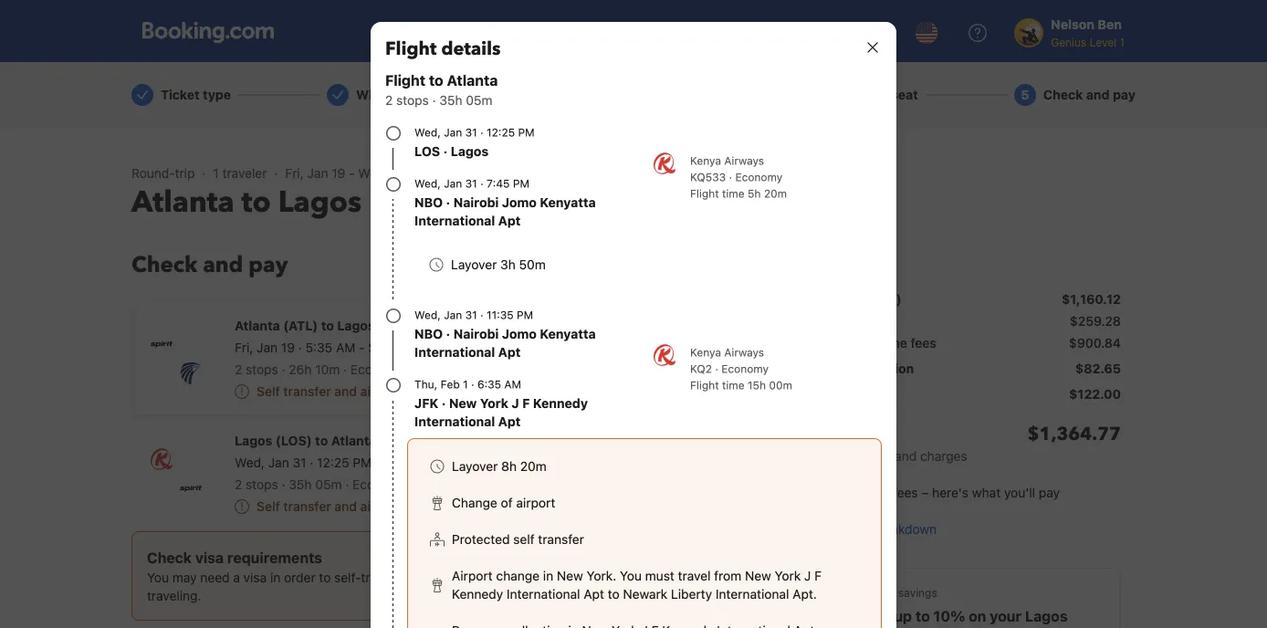 Task type: vqa. For each thing, say whether or not it's contained in the screenshot.
austrian
no



Task type: describe. For each thing, give the bounding box(es) containing it.
details for kenya airways image associated with nairobi jomo kenyatta international apt
[[441, 37, 501, 62]]

sat,
[[368, 340, 391, 355]]

flight to atlanta 2 stops · 35h 05m for kenya airways icon related to nairobi jomo kenyatta international apt
[[385, 72, 498, 108]]

time for kenya airways icon for new york j f kennedy international apt
[[722, 379, 745, 392]]

from for kenya airways icon for new york j f kennedy international apt
[[714, 568, 742, 584]]

los for kenya airways icon related to nairobi jomo kenyatta international apt
[[415, 144, 440, 159]]

flight to atlanta 2 stops · 35h 05m for kenya airways image associated with nairobi jomo kenyatta international apt
[[385, 72, 498, 108]]

view price breakdown element
[[807, 520, 937, 539]]

total
[[807, 422, 850, 447]]

view flight details button
[[648, 342, 770, 375]]

price
[[839, 522, 869, 537]]

your inside trip savings ben, save up to 10% on your lagos
[[990, 608, 1022, 625]]

- for lagos
[[359, 340, 365, 355]]

- for atlanta
[[375, 455, 381, 470]]

pm inside atlanta (atl) to lagos (los) fri, jan 19 · 5:35 am - sat, jan 20 · 1:45 pm 2 stops · 26h 10m · economy
[[474, 340, 493, 355]]

flying?
[[399, 87, 442, 102]]

to inside round-trip · 1 traveler · fri, jan 19 - wed, jan 31 atlanta to lagos
[[242, 183, 271, 222]]

details for kenya airways icon related to nairobi jomo kenyatta international apt
[[441, 37, 501, 62]]

who's flying?
[[356, 87, 442, 102]]

airport change in new york. you must travel from new york j f kennedy international apt to newark liberty international apt. for kenya airways icon for new york j f kennedy international apt
[[452, 568, 825, 602]]

round-
[[131, 166, 175, 181]]

trip
[[175, 166, 195, 181]]

check visa requirements you may need a visa in order to self-transfer between flights. check visa requirements carefully before traveling.
[[147, 549, 749, 604]]

8h for new york j f kennedy international apt kenya airways image
[[501, 459, 517, 474]]

order
[[284, 570, 316, 585]]

7:45 for kenya airways icon related to nairobi jomo kenyatta international apt
[[487, 177, 510, 190]]

jfk for new york j f kennedy international apt kenya airways image
[[415, 396, 439, 411]]

ticket (1 adult) cell
[[807, 290, 902, 309]]

lagos inside round-trip · 1 traveler · fri, jan 19 - wed, jan 31 atlanta to lagos
[[278, 183, 362, 222]]

20
[[419, 340, 435, 355]]

layover 8h 20m for kenya airways icon for new york j f kennedy international apt
[[452, 459, 547, 474]]

taxes and airline fees
[[807, 336, 937, 351]]

1:45
[[445, 340, 471, 355]]

you for new york j f kennedy international apt kenya airways image
[[620, 568, 642, 584]]

lagos (los) to atlanta (atl) wed, jan 31 · 12:25 pm - thu, feb 1 · 5:30 pm 2 stops · 35h 05m · economy
[[235, 433, 506, 492]]

atlanta inside lagos (los) to atlanta (atl) wed, jan 31 · 12:25 pm - thu, feb 1 · 5:30 pm 2 stops · 35h 05m · economy
[[331, 433, 377, 448]]

row containing taxes and airline fees
[[807, 334, 1121, 356]]

$1,160.12
[[1062, 292, 1121, 307]]

adult)
[[864, 292, 902, 307]]

8h for kenya airways icon for new york j f kennedy international apt
[[501, 459, 517, 474]]

00m for new york j f kennedy international apt kenya airways image
[[769, 379, 793, 392]]

who's
[[356, 87, 396, 102]]

new york j f kennedy international apt for kenya airways icon for new york j f kennedy international apt
[[415, 396, 588, 429]]

row containing travel protection
[[807, 356, 1121, 382]]

wed, inside round-trip · 1 traveler · fri, jan 19 - wed, jan 31 atlanta to lagos
[[358, 166, 389, 181]]

3h for new york j f kennedy international apt kenya airways image
[[501, 257, 516, 272]]

0 vertical spatial pay
[[1113, 87, 1136, 102]]

fri, inside atlanta (atl) to lagos (los) fri, jan 19 · 5:35 am - sat, jan 20 · 1:45 pm 2 stops · 26h 10m · economy
[[235, 340, 253, 355]]

kenya airways kq2 · economy flight time 15h 00m for new york j f kennedy international apt kenya airways image
[[690, 346, 793, 392]]

travel protection cell
[[807, 360, 914, 378]]

from for new york j f kennedy international apt kenya airways image
[[714, 568, 742, 584]]

travel for kenya airways icon for new york j f kennedy international apt
[[678, 568, 711, 584]]

type
[[203, 87, 231, 102]]

kenya airways image for nairobi jomo kenyatta international apt
[[654, 152, 676, 174]]

may
[[172, 570, 197, 585]]

$122.00 cell
[[1069, 385, 1121, 404]]

5h for kenya airways icon related to nairobi jomo kenyatta international apt
[[748, 187, 761, 200]]

must for kenya airways icon for new york j f kennedy international apt
[[645, 568, 675, 584]]

1 vertical spatial requirements
[[576, 570, 654, 585]]

thu, feb 1 · 6:35 am for new york j f kennedy international apt kenya airways image
[[415, 378, 521, 391]]

feb inside lagos (los) to atlanta (atl) wed, jan 31 · 12:25 pm - thu, feb 1 · 5:30 pm 2 stops · 35h 05m · economy
[[414, 455, 437, 470]]

atlanta inside round-trip · 1 traveler · fri, jan 19 - wed, jan 31 atlanta to lagos
[[131, 183, 234, 222]]

$259.28
[[1070, 314, 1121, 329]]

ticket for ticket (1 adult)
[[807, 292, 846, 307]]

ticket for ticket type
[[161, 87, 200, 102]]

flights.
[[465, 570, 505, 585]]

select
[[817, 87, 857, 102]]

5:30
[[456, 455, 484, 470]]

5
[[1021, 87, 1029, 102]]

airline
[[871, 336, 908, 351]]

kenya airways kq533 · economy flight time 5h 20m for kenya airways icon related to nairobi jomo kenyatta international apt
[[690, 154, 787, 200]]

am inside atlanta (atl) to lagos (los) fri, jan 19 · 5:35 am - sat, jan 20 · 1:45 pm 2 stops · 26h 10m · economy
[[336, 340, 356, 355]]

save
[[858, 608, 891, 625]]

trip savings ben, save up to 10% on your lagos
[[823, 586, 1068, 628]]

10m
[[315, 362, 340, 377]]

view price breakdown link
[[807, 520, 937, 539]]

seat
[[891, 87, 918, 102]]

12:25 inside lagos (los) to atlanta (atl) wed, jan 31 · 12:25 pm - thu, feb 1 · 5:30 pm 2 stops · 35h 05m · economy
[[317, 455, 349, 470]]

before
[[711, 570, 749, 585]]

$1,364.77
[[1028, 422, 1121, 447]]

1 vertical spatial check and pay
[[131, 250, 288, 280]]

total includes taxes and charges
[[807, 422, 968, 464]]

no hidden fees – here's what you'll pay
[[829, 485, 1060, 500]]

taxes and airline fees cell
[[807, 334, 937, 352]]

traveler
[[222, 166, 267, 181]]

3h for kenya airways icon for new york j f kennedy international apt
[[501, 257, 516, 272]]

self-
[[334, 570, 361, 585]]

kenya airways image for new york j f kennedy international apt
[[654, 344, 676, 366]]

travel
[[807, 361, 846, 376]]

$82.65
[[1076, 361, 1121, 376]]

19 inside atlanta (atl) to lagos (los) fri, jan 19 · 5:35 am - sat, jan 20 · 1:45 pm 2 stops · 26h 10m · economy
[[281, 340, 295, 355]]

view for view flight details
[[655, 351, 684, 366]]

26h
[[289, 362, 312, 377]]

ticket type
[[161, 87, 231, 102]]

$82.65 cell
[[1076, 360, 1121, 378]]

egyptair image
[[180, 363, 202, 384]]

up
[[894, 608, 912, 625]]

charges
[[920, 449, 968, 464]]

airport for kenya airways icon for new york j f kennedy international apt
[[452, 568, 493, 584]]

details inside button
[[722, 351, 762, 366]]

2 vertical spatial pay
[[1039, 485, 1060, 500]]

economy inside lagos (los) to atlanta (atl) wed, jan 31 · 12:25 pm - thu, feb 1 · 5:30 pm 2 stops · 35h 05m · economy
[[353, 477, 407, 492]]

here's
[[932, 485, 969, 500]]

no
[[829, 485, 846, 500]]

wed, jan 31 · 11:35 pm for new york j f kennedy international apt kenya airways image
[[415, 309, 533, 321]]

0 horizontal spatial your
[[860, 87, 888, 102]]

economy inside atlanta (atl) to lagos (los) fri, jan 19 · 5:35 am - sat, jan 20 · 1:45 pm 2 stops · 26h 10m · economy
[[351, 362, 405, 377]]

taxes
[[860, 449, 892, 464]]

1 inside round-trip · 1 traveler · fri, jan 19 - wed, jan 31 atlanta to lagos
[[213, 166, 219, 181]]

$122.00
[[1069, 387, 1121, 402]]

wed, jan 31 · 11:35 pm for kenya airways icon for new york j f kennedy international apt
[[415, 309, 533, 321]]

layover 3h 50m for kenya airways icon for new york j f kennedy international apt
[[451, 257, 546, 272]]

–
[[922, 485, 929, 500]]

row containing total
[[807, 407, 1121, 473]]

self transfer and airport change for 05m
[[257, 499, 449, 514]]

wed, inside lagos (los) to atlanta (atl) wed, jan 31 · 12:25 pm - thu, feb 1 · 5:30 pm 2 stops · 35h 05m · economy
[[235, 455, 265, 470]]

35h inside lagos (los) to atlanta (atl) wed, jan 31 · 12:25 pm - thu, feb 1 · 5:30 pm 2 stops · 35h 05m · economy
[[289, 477, 312, 492]]

0 vertical spatial check and pay
[[1044, 87, 1136, 102]]

traveling.
[[147, 589, 201, 604]]

ticket (1 adult)
[[807, 292, 902, 307]]

19 inside round-trip · 1 traveler · fri, jan 19 - wed, jan 31 atlanta to lagos
[[332, 166, 346, 181]]

1 vertical spatial fees
[[893, 485, 918, 500]]

11:35 for new york j f kennedy international apt kenya airways image
[[487, 309, 514, 321]]

on
[[969, 608, 987, 625]]

(1
[[849, 292, 861, 307]]

15h for kenya airways icon for new york j f kennedy international apt
[[748, 379, 766, 392]]

fri, inside round-trip · 1 traveler · fri, jan 19 - wed, jan 31 atlanta to lagos
[[285, 166, 304, 181]]

airport change in new york. you must travel from new york j f kennedy international apt to newark liberty international apt. for new york j f kennedy international apt kenya airways image
[[452, 568, 825, 602]]

thu, inside lagos (los) to atlanta (atl) wed, jan 31 · 12:25 pm - thu, feb 1 · 5:30 pm 2 stops · 35h 05m · economy
[[385, 455, 411, 470]]

$900.84
[[1069, 336, 1121, 351]]



Task type: locate. For each thing, give the bounding box(es) containing it.
change of airport for kenya airways icon for new york j f kennedy international apt
[[452, 495, 556, 510]]

1 horizontal spatial your
[[990, 608, 1022, 625]]

protected
[[452, 532, 510, 547], [452, 532, 510, 547]]

round-trip · 1 traveler · fri, jan 19 - wed, jan 31 atlanta to lagos
[[131, 166, 430, 222]]

spirit airlines image
[[151, 333, 173, 355], [180, 478, 202, 499]]

self transfer and airport change down lagos (los) to atlanta (atl) wed, jan 31 · 12:25 pm - thu, feb 1 · 5:30 pm 2 stops · 35h 05m · economy
[[257, 499, 449, 514]]

kenya airways kq2 · economy flight time 15h 00m for kenya airways icon for new york j f kennedy international apt
[[690, 346, 793, 392]]

1 horizontal spatial requirements
[[576, 570, 654, 585]]

0 vertical spatial (atl)
[[283, 318, 318, 333]]

lagos inside atlanta (atl) to lagos (los) fri, jan 19 · 5:35 am - sat, jan 20 · 1:45 pm 2 stops · 26h 10m · economy
[[337, 318, 375, 333]]

11:35 for kenya airways icon for new york j f kennedy international apt
[[487, 309, 514, 321]]

view for view price breakdown
[[807, 522, 836, 537]]

1 horizontal spatial view
[[807, 522, 836, 537]]

fri, right traveler
[[285, 166, 304, 181]]

los
[[415, 144, 440, 159], [415, 144, 440, 159]]

to inside lagos (los) to atlanta (atl) wed, jan 31 · 12:25 pm - thu, feb 1 · 5:30 pm 2 stops · 35h 05m · economy
[[315, 433, 328, 448]]

5h for kenya airways image associated with nairobi jomo kenyatta international apt
[[748, 187, 761, 200]]

1 vertical spatial self transfer and airport change
[[257, 499, 449, 514]]

protected for new york j f kennedy international apt kenya airways image
[[452, 532, 510, 547]]

a
[[233, 570, 240, 585]]

jfk ·
[[415, 396, 449, 411], [415, 396, 449, 411]]

your left seat
[[860, 87, 888, 102]]

time
[[722, 187, 745, 200], [722, 187, 745, 200], [722, 379, 745, 392], [722, 379, 745, 392]]

- inside round-trip · 1 traveler · fri, jan 19 - wed, jan 31 atlanta to lagos
[[349, 166, 355, 181]]

05m inside lagos (los) to atlanta (atl) wed, jan 31 · 12:25 pm - thu, feb 1 · 5:30 pm 2 stops · 35h 05m · economy
[[315, 477, 342, 492]]

protection
[[849, 361, 914, 376]]

view inside button
[[655, 351, 684, 366]]

1 vertical spatial kenya airways image
[[654, 344, 676, 366]]

kennedy
[[533, 396, 588, 411], [533, 396, 588, 411], [452, 587, 503, 602], [452, 587, 503, 602]]

and inside total includes taxes and charges
[[895, 449, 917, 464]]

select your seat
[[817, 87, 918, 102]]

los for kenya airways image associated with nairobi jomo kenyatta international apt
[[415, 144, 440, 159]]

kenya airways image for new york j f kennedy international apt
[[654, 344, 676, 366]]

1
[[213, 166, 219, 181], [463, 378, 468, 391], [463, 378, 468, 391], [440, 455, 446, 470]]

7:45 for kenya airways image associated with nairobi jomo kenyatta international apt
[[487, 177, 510, 190]]

am
[[336, 340, 356, 355], [504, 378, 521, 391], [504, 378, 521, 391]]

1 horizontal spatial -
[[359, 340, 365, 355]]

ticket inside ticket (1 adult) cell
[[807, 292, 846, 307]]

layover 3h 50m for new york j f kennedy international apt kenya airways image
[[451, 257, 546, 272]]

new
[[449, 396, 477, 411], [449, 396, 477, 411], [557, 568, 583, 584], [557, 568, 583, 584], [745, 568, 771, 584], [745, 568, 771, 584]]

change
[[452, 495, 497, 510], [452, 495, 497, 510]]

flight to atlanta 2 stops · 35h 05m
[[385, 72, 498, 108], [385, 72, 498, 108]]

$259.28 cell
[[1070, 312, 1121, 331]]

atlanta (atl) to lagos (los) fri, jan 19 · 5:35 am - sat, jan 20 · 1:45 pm 2 stops · 26h 10m · economy
[[235, 318, 493, 377]]

1 horizontal spatial pay
[[1039, 485, 1060, 500]]

stops inside atlanta (atl) to lagos (los) fri, jan 19 · 5:35 am - sat, jan 20 · 1:45 pm 2 stops · 26h 10m · economy
[[246, 362, 278, 377]]

1 vertical spatial -
[[359, 340, 365, 355]]

1 horizontal spatial visa
[[244, 570, 267, 585]]

row up airline
[[807, 287, 1121, 312]]

wed, jan 31 · 12:25 pm los · lagos for kenya airways icon related to nairobi jomo kenyatta international apt
[[415, 126, 535, 159]]

wed, jan 31 · 12:25 pm los · lagos for kenya airways image associated with nairobi jomo kenyatta international apt
[[415, 126, 535, 159]]

(los) up sat,
[[378, 318, 415, 333]]

flight details
[[385, 37, 501, 62], [385, 37, 501, 62]]

0 horizontal spatial spirit airlines image
[[151, 333, 173, 355]]

1 vertical spatial 19
[[281, 340, 295, 355]]

pay
[[1113, 87, 1136, 102], [249, 250, 288, 280], [1039, 485, 1060, 500]]

(los) inside lagos (los) to atlanta (atl) wed, jan 31 · 12:25 pm - thu, feb 1 · 5:30 pm 2 stops · 35h 05m · economy
[[276, 433, 312, 448]]

-
[[349, 166, 355, 181], [359, 340, 365, 355], [375, 455, 381, 470]]

self transfer and airport change for 10m
[[257, 384, 449, 399]]

taxes
[[807, 336, 842, 351]]

travel
[[678, 568, 711, 584], [678, 568, 711, 584]]

need
[[200, 570, 230, 585]]

view left flight
[[655, 351, 684, 366]]

in inside check visa requirements you may need a visa in order to self-transfer between flights. check visa requirements carefully before traveling.
[[270, 570, 281, 585]]

visa right flights.
[[549, 570, 572, 585]]

trip
[[876, 586, 895, 599]]

10%
[[934, 608, 965, 625]]

travel protection
[[807, 361, 914, 376]]

airport for new york j f kennedy international apt kenya airways image
[[452, 568, 493, 584]]

0 vertical spatial -
[[349, 166, 355, 181]]

0 vertical spatial fees
[[911, 336, 937, 351]]

jfk for kenya airways icon for new york j f kennedy international apt
[[415, 396, 439, 411]]

35h
[[440, 93, 463, 108], [440, 93, 463, 108], [289, 477, 312, 492]]

$1,364.77 cell
[[1028, 422, 1121, 466]]

you for kenya airways icon for new york j f kennedy international apt
[[620, 568, 642, 584]]

view price breakdown
[[807, 522, 937, 537]]

2 inside atlanta (atl) to lagos (los) fri, jan 19 · 5:35 am - sat, jan 20 · 1:45 pm 2 stops · 26h 10m · economy
[[235, 362, 242, 377]]

1 horizontal spatial check and pay
[[1044, 87, 1136, 102]]

0 vertical spatial spirit airlines image
[[151, 333, 173, 355]]

check
[[1044, 87, 1083, 102], [131, 250, 197, 280], [147, 549, 192, 567], [508, 570, 546, 585]]

(los) inside atlanta (atl) to lagos (los) fri, jan 19 · 5:35 am - sat, jan 20 · 1:45 pm 2 stops · 26h 10m · economy
[[378, 318, 415, 333]]

layover 8h 20m
[[452, 459, 547, 474], [452, 459, 547, 474]]

0 vertical spatial fri,
[[285, 166, 304, 181]]

8h
[[501, 459, 517, 474], [501, 459, 517, 474]]

flight
[[687, 351, 719, 366]]

00m
[[769, 379, 793, 392], [769, 379, 793, 392]]

1 vertical spatial self
[[257, 499, 280, 514]]

3 row from the top
[[807, 356, 1121, 382]]

fees left –
[[893, 485, 918, 500]]

0 vertical spatial view
[[655, 351, 684, 366]]

0 horizontal spatial visa
[[195, 549, 224, 567]]

50m for new york j f kennedy international apt kenya airways image
[[519, 257, 546, 272]]

airport
[[452, 568, 493, 584], [452, 568, 493, 584]]

0 horizontal spatial check and pay
[[131, 250, 288, 280]]

1 vertical spatial your
[[990, 608, 1022, 625]]

in
[[543, 568, 554, 584], [543, 568, 554, 584], [270, 570, 281, 585]]

2 kenya airways image from the top
[[654, 344, 676, 366]]

kenya airways image for nairobi jomo kenyatta international apt
[[654, 152, 676, 174]]

0 horizontal spatial ticket
[[161, 87, 200, 102]]

ben,
[[823, 608, 855, 625]]

0 vertical spatial ticket
[[161, 87, 200, 102]]

visa
[[195, 549, 224, 567], [244, 570, 267, 585], [549, 570, 572, 585]]

ticket left type
[[161, 87, 200, 102]]

0 horizontal spatial -
[[349, 166, 355, 181]]

requirements left carefully
[[576, 570, 654, 585]]

includes
[[807, 449, 857, 464]]

protected for kenya airways icon for new york j f kennedy international apt
[[452, 532, 510, 547]]

layover 3h 50m
[[451, 257, 546, 272], [451, 257, 546, 272]]

layover 8h 20m for new york j f kennedy international apt kenya airways image
[[452, 459, 547, 474]]

kenya airways kq533 · economy flight time 5h 20m for kenya airways image associated with nairobi jomo kenyatta international apt
[[690, 154, 787, 200]]

ticket left the (1
[[807, 292, 846, 307]]

apt.
[[793, 587, 817, 602], [793, 587, 817, 602]]

york
[[480, 396, 509, 411], [480, 396, 509, 411], [775, 568, 801, 584], [775, 568, 801, 584]]

5h
[[748, 187, 761, 200], [748, 187, 761, 200]]

view left price
[[807, 522, 836, 537]]

(atl) inside atlanta (atl) to lagos (los) fri, jan 19 · 5:35 am - sat, jan 20 · 1:45 pm 2 stops · 26h 10m · economy
[[283, 318, 318, 333]]

kenya airways image
[[654, 152, 676, 174], [654, 344, 676, 366]]

transfer
[[283, 384, 331, 399], [283, 499, 331, 514], [538, 532, 584, 547], [538, 532, 584, 547], [361, 570, 407, 585]]

self transfer and airport change down 10m
[[257, 384, 449, 399]]

1 inside lagos (los) to atlanta (atl) wed, jan 31 · 12:25 pm - thu, feb 1 · 5:30 pm 2 stops · 35h 05m · economy
[[440, 455, 446, 470]]

visa up need
[[195, 549, 224, 567]]

fees inside cell
[[911, 336, 937, 351]]

york.
[[587, 568, 617, 584], [587, 568, 617, 584]]

2 inside lagos (los) to atlanta (atl) wed, jan 31 · 12:25 pm - thu, feb 1 · 5:30 pm 2 stops · 35h 05m · economy
[[235, 477, 242, 492]]

flight details dialog
[[349, 0, 919, 628], [349, 0, 919, 628]]

time for kenya airways image associated with nairobi jomo kenyatta international apt
[[722, 187, 745, 200]]

1 vertical spatial (los)
[[276, 433, 312, 448]]

1 horizontal spatial 19
[[332, 166, 346, 181]]

0 horizontal spatial fri,
[[235, 340, 253, 355]]

row containing ticket (1 adult)
[[807, 287, 1121, 312]]

0 vertical spatial your
[[860, 87, 888, 102]]

booking.com logo image
[[142, 21, 274, 43], [142, 21, 274, 43]]

1 vertical spatial spirit airlines image
[[180, 478, 202, 499]]

1 row from the top
[[807, 287, 1121, 312]]

stops inside lagos (los) to atlanta (atl) wed, jan 31 · 12:25 pm - thu, feb 1 · 5:30 pm 2 stops · 35h 05m · economy
[[246, 477, 278, 492]]

travel for new york j f kennedy international apt kenya airways image
[[678, 568, 711, 584]]

row up protection
[[807, 334, 1121, 356]]

transfer inside check visa requirements you may need a visa in order to self-transfer between flights. check visa requirements carefully before traveling.
[[361, 570, 407, 585]]

lagos inside trip savings ben, save up to 10% on your lagos
[[1025, 608, 1068, 625]]

row down airline
[[807, 356, 1121, 382]]

·
[[432, 93, 436, 108], [432, 93, 436, 108], [480, 126, 484, 139], [480, 126, 484, 139], [443, 144, 448, 159], [443, 144, 448, 159], [202, 166, 206, 181], [274, 166, 278, 181], [729, 171, 732, 184], [729, 171, 732, 184], [480, 177, 484, 190], [480, 177, 484, 190], [446, 195, 450, 210], [446, 195, 450, 210], [480, 309, 484, 321], [480, 309, 484, 321], [446, 326, 450, 342], [446, 326, 450, 342], [298, 340, 302, 355], [438, 340, 442, 355], [282, 362, 285, 377], [343, 362, 347, 377], [715, 363, 719, 375], [715, 363, 719, 375], [471, 378, 474, 391], [471, 378, 474, 391], [442, 396, 446, 411], [442, 396, 446, 411], [310, 455, 314, 470], [449, 455, 453, 470], [282, 477, 285, 492], [345, 477, 349, 492]]

jomo
[[502, 195, 537, 210], [502, 195, 537, 210], [502, 326, 537, 342], [502, 326, 537, 342]]

(los) down 26h
[[276, 433, 312, 448]]

5:35
[[306, 340, 333, 355]]

you'll
[[1004, 485, 1036, 500]]

2
[[385, 93, 393, 108], [385, 93, 393, 108], [235, 362, 242, 377], [235, 477, 242, 492]]

0 horizontal spatial view
[[655, 351, 684, 366]]

and inside taxes and airline fees cell
[[845, 336, 868, 351]]

total cell
[[807, 422, 968, 466]]

0 vertical spatial 19
[[332, 166, 346, 181]]

self transfer and airport change
[[257, 384, 449, 399], [257, 499, 449, 514]]

breakdown
[[872, 522, 937, 537]]

from
[[714, 568, 742, 584], [714, 568, 742, 584]]

3h
[[501, 257, 516, 272], [501, 257, 516, 272]]

1 horizontal spatial (los)
[[378, 318, 415, 333]]

you
[[620, 568, 642, 584], [620, 568, 642, 584], [147, 570, 169, 585]]

row up the here's
[[807, 407, 1121, 473]]

airport change in new york. you must travel from new york j f kennedy international apt to newark liberty international apt.
[[452, 568, 825, 602], [452, 568, 825, 602]]

31 inside lagos (los) to atlanta (atl) wed, jan 31 · 12:25 pm - thu, feb 1 · 5:30 pm 2 stops · 35h 05m · economy
[[293, 455, 306, 470]]

row
[[807, 287, 1121, 312], [807, 334, 1121, 356], [807, 356, 1121, 382], [807, 407, 1121, 473]]

view flight details
[[655, 351, 762, 366]]

1 horizontal spatial spirit airlines image
[[180, 478, 202, 499]]

kenya airways image
[[654, 152, 676, 174], [654, 344, 676, 366], [151, 448, 173, 470]]

self for 35h
[[257, 499, 280, 514]]

2 horizontal spatial visa
[[549, 570, 572, 585]]

0 vertical spatial self transfer and airport change
[[257, 384, 449, 399]]

to inside check visa requirements you may need a visa in order to self-transfer between flights. check visa requirements carefully before traveling.
[[319, 570, 331, 585]]

1 vertical spatial view
[[807, 522, 836, 537]]

1 self from the top
[[257, 384, 280, 399]]

carefully
[[657, 570, 708, 585]]

time for kenya airways icon related to nairobi jomo kenyatta international apt
[[722, 187, 745, 200]]

0 horizontal spatial requirements
[[227, 549, 322, 567]]

1 horizontal spatial ticket
[[807, 292, 846, 307]]

between
[[411, 570, 461, 585]]

wed, jan 31 · 7:45 pm for kenya airways image associated with nairobi jomo kenyatta international apt
[[415, 177, 530, 190]]

(atl)
[[283, 318, 318, 333], [380, 433, 415, 448]]

self for 26h
[[257, 384, 280, 399]]

wed, jan 31 · 7:45 pm for kenya airways icon related to nairobi jomo kenyatta international apt
[[415, 177, 530, 190]]

must for new york j f kennedy international apt kenya airways image
[[645, 568, 675, 584]]

31 inside round-trip · 1 traveler · fri, jan 19 - wed, jan 31 atlanta to lagos
[[416, 166, 430, 181]]

what
[[972, 485, 1001, 500]]

newark
[[623, 587, 668, 602], [623, 587, 668, 602]]

2 horizontal spatial pay
[[1113, 87, 1136, 102]]

1 vertical spatial ticket
[[807, 292, 846, 307]]

2 self transfer and airport change from the top
[[257, 499, 449, 514]]

1 horizontal spatial fri,
[[285, 166, 304, 181]]

table containing total
[[807, 287, 1121, 473]]

15h
[[748, 379, 766, 392], [748, 379, 766, 392]]

$1,160.12 cell
[[1062, 290, 1121, 309]]

2 horizontal spatial -
[[375, 455, 381, 470]]

protected self transfer
[[452, 532, 584, 547], [452, 532, 584, 547]]

4 row from the top
[[807, 407, 1121, 473]]

you inside check visa requirements you may need a visa in order to self-transfer between flights. check visa requirements carefully before traveling.
[[147, 570, 169, 585]]

your right on at the right bottom of page
[[990, 608, 1022, 625]]

0 vertical spatial self
[[257, 384, 280, 399]]

kenya
[[690, 154, 721, 167], [690, 154, 721, 167], [690, 346, 721, 359], [690, 346, 721, 359]]

to inside atlanta (atl) to lagos (los) fri, jan 19 · 5:35 am - sat, jan 20 · 1:45 pm 2 stops · 26h 10m · economy
[[321, 318, 334, 333]]

2 self from the top
[[257, 499, 280, 514]]

0 vertical spatial kenya airways image
[[654, 152, 676, 174]]

atlanta inside atlanta (atl) to lagos (los) fri, jan 19 · 5:35 am - sat, jan 20 · 1:45 pm 2 stops · 26h 10m · economy
[[235, 318, 280, 333]]

(atl) inside lagos (los) to atlanta (atl) wed, jan 31 · 12:25 pm - thu, feb 1 · 5:30 pm 2 stops · 35h 05m · economy
[[380, 433, 415, 448]]

0 horizontal spatial (atl)
[[283, 318, 318, 333]]

time for new york j f kennedy international apt kenya airways image
[[722, 379, 745, 392]]

thu, feb 1 · 6:35 am for kenya airways icon for new york j f kennedy international apt
[[415, 378, 521, 391]]

feb
[[441, 378, 460, 391], [441, 378, 460, 391], [414, 455, 437, 470]]

kenyatta
[[540, 195, 596, 210], [540, 195, 596, 210], [540, 326, 596, 342], [540, 326, 596, 342]]

00m for kenya airways icon for new york j f kennedy international apt
[[769, 379, 793, 392]]

1 vertical spatial kenya airways image
[[654, 344, 676, 366]]

nbo ·
[[415, 195, 454, 210], [415, 195, 454, 210], [415, 326, 454, 342], [415, 326, 454, 342]]

lagos
[[451, 144, 489, 159], [451, 144, 489, 159], [278, 183, 362, 222], [337, 318, 375, 333], [235, 433, 273, 448], [1025, 608, 1068, 625]]

wed, jan 31 · 12:25 pm los · lagos
[[415, 126, 535, 159], [415, 126, 535, 159]]

to
[[429, 72, 444, 89], [429, 72, 444, 89], [242, 183, 271, 222], [321, 318, 334, 333], [315, 433, 328, 448], [319, 570, 331, 585], [608, 587, 620, 602], [608, 587, 620, 602], [916, 608, 930, 625]]

$900.84 cell
[[1069, 334, 1121, 352]]

2 row from the top
[[807, 334, 1121, 356]]

- inside atlanta (atl) to lagos (los) fri, jan 19 · 5:35 am - sat, jan 20 · 1:45 pm 2 stops · 26h 10m · economy
[[359, 340, 365, 355]]

of
[[501, 495, 513, 510], [501, 495, 513, 510]]

0 horizontal spatial (los)
[[276, 433, 312, 448]]

airport
[[360, 384, 401, 399], [516, 495, 556, 510], [516, 495, 556, 510], [360, 499, 401, 514]]

11:35
[[487, 309, 514, 321], [487, 309, 514, 321]]

jan inside lagos (los) to atlanta (atl) wed, jan 31 · 12:25 pm - thu, feb 1 · 5:30 pm 2 stops · 35h 05m · economy
[[268, 455, 289, 470]]

airways
[[724, 154, 764, 167], [724, 154, 764, 167], [724, 346, 764, 359], [724, 346, 764, 359]]

hidden
[[849, 485, 890, 500]]

kq533
[[690, 171, 726, 184], [690, 171, 726, 184]]

0 vertical spatial kenya airways image
[[654, 152, 676, 174]]

view
[[655, 351, 684, 366], [807, 522, 836, 537]]

lagos inside lagos (los) to atlanta (atl) wed, jan 31 · 12:25 pm - thu, feb 1 · 5:30 pm 2 stops · 35h 05m · economy
[[235, 433, 273, 448]]

table
[[807, 287, 1121, 473]]

1 self transfer and airport change from the top
[[257, 384, 449, 399]]

2 vertical spatial kenya airways image
[[151, 448, 173, 470]]

1 horizontal spatial (atl)
[[380, 433, 415, 448]]

savings
[[899, 586, 938, 599]]

apt
[[498, 213, 521, 228], [498, 213, 521, 228], [498, 345, 521, 360], [498, 345, 521, 360], [498, 414, 521, 429], [498, 414, 521, 429], [584, 587, 604, 602], [584, 587, 604, 602]]

15h for new york j f kennedy international apt kenya airways image
[[748, 379, 766, 392]]

1 vertical spatial pay
[[249, 250, 288, 280]]

1 vertical spatial (atl)
[[380, 433, 415, 448]]

50m
[[519, 257, 546, 272], [519, 257, 546, 272]]

details
[[441, 37, 501, 62], [441, 37, 501, 62], [722, 351, 762, 366]]

to inside trip savings ben, save up to 10% on your lagos
[[916, 608, 930, 625]]

fees right airline
[[911, 336, 937, 351]]

requirements up order
[[227, 549, 322, 567]]

change of airport for new york j f kennedy international apt kenya airways image
[[452, 495, 556, 510]]

kenya airways kq2 · economy flight time 15h 00m
[[690, 346, 793, 392], [690, 346, 793, 392]]

new york j f kennedy international apt for new york j f kennedy international apt kenya airways image
[[415, 396, 588, 429]]

visa right a
[[244, 570, 267, 585]]

0 vertical spatial (los)
[[378, 318, 415, 333]]

1 kenya airways image from the top
[[654, 152, 676, 174]]

requirements
[[227, 549, 322, 567], [576, 570, 654, 585]]

atlanta
[[447, 72, 498, 89], [447, 72, 498, 89], [131, 183, 234, 222], [235, 318, 280, 333], [331, 433, 377, 448]]

fri, left the 5:35
[[235, 340, 253, 355]]

0 horizontal spatial 19
[[281, 340, 295, 355]]

view inside 'element'
[[807, 522, 836, 537]]

50m for kenya airways icon for new york j f kennedy international apt
[[519, 257, 546, 272]]

0 vertical spatial requirements
[[227, 549, 322, 567]]

- inside lagos (los) to atlanta (atl) wed, jan 31 · 12:25 pm - thu, feb 1 · 5:30 pm 2 stops · 35h 05m · economy
[[375, 455, 381, 470]]

2 vertical spatial -
[[375, 455, 381, 470]]

0 horizontal spatial pay
[[249, 250, 288, 280]]

1 vertical spatial fri,
[[235, 340, 253, 355]]



